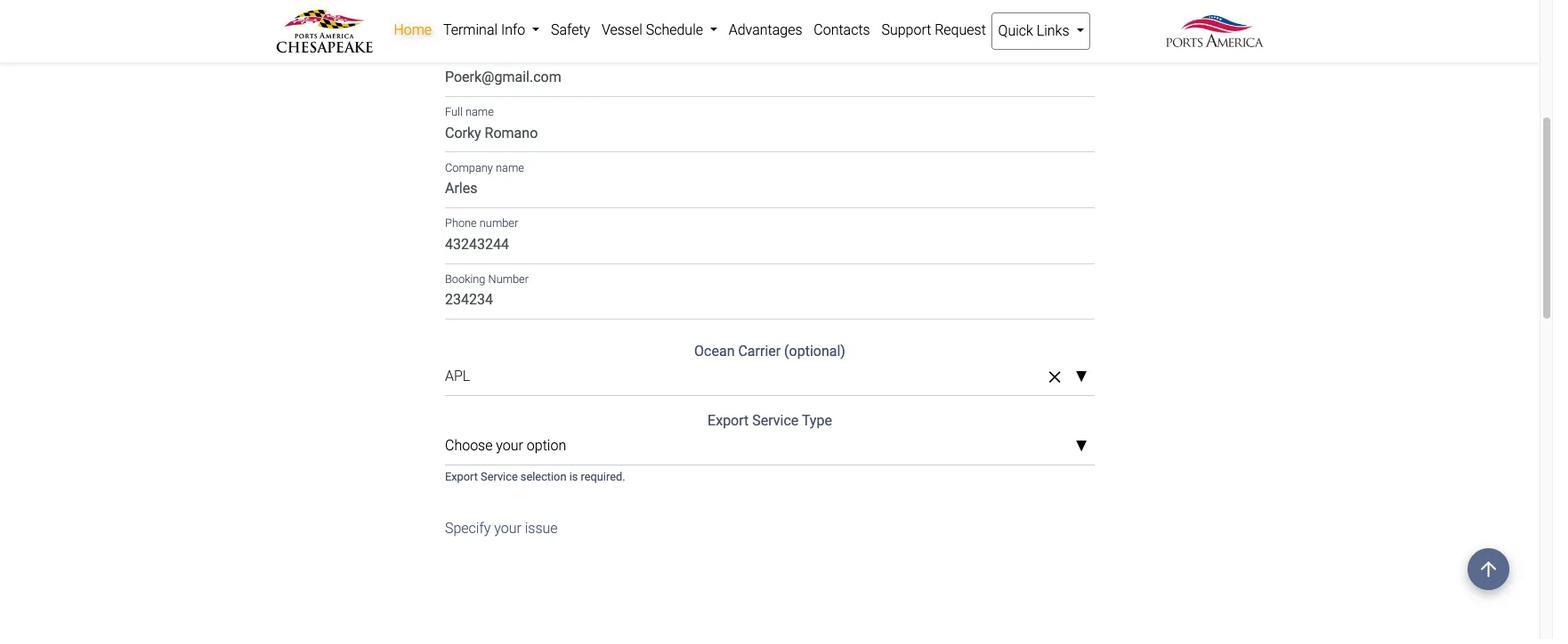 Task type: describe. For each thing, give the bounding box(es) containing it.
E-mail email field
[[445, 62, 1095, 97]]

required.
[[581, 470, 625, 484]]

option
[[527, 437, 566, 454]]

export for export
[[445, 13, 486, 30]]

type
[[802, 412, 832, 429]]

safety link
[[545, 12, 596, 48]]

home
[[394, 21, 432, 38]]

vessel schedule
[[602, 21, 707, 38]]

Full name text field
[[445, 118, 1095, 153]]

schedule
[[646, 21, 703, 38]]

name for company name
[[496, 161, 524, 174]]

phone
[[445, 217, 477, 230]]

quick links link
[[992, 12, 1090, 50]]

terminal info
[[443, 21, 529, 38]]

support request link
[[876, 12, 992, 48]]

booking number
[[445, 272, 529, 286]]

export for export service type choose your option
[[708, 412, 749, 429]]

service for selection
[[481, 470, 518, 484]]

selection
[[521, 470, 567, 484]]

is
[[569, 470, 578, 484]]

quick
[[998, 22, 1033, 39]]

vessel schedule link
[[596, 12, 723, 48]]

export service type choose your option
[[445, 412, 832, 454]]

number
[[488, 272, 529, 286]]

e-mail
[[445, 50, 476, 63]]

export for export service selection is required.
[[445, 470, 478, 484]]

info
[[501, 21, 525, 38]]

Company name text field
[[445, 174, 1095, 208]]

e-
[[445, 50, 455, 63]]

carrier
[[738, 343, 781, 360]]

phone number
[[445, 217, 518, 230]]

export service selection is required.
[[445, 470, 625, 484]]

company
[[445, 161, 493, 174]]

company name
[[445, 161, 524, 174]]

Booking Number text field
[[445, 285, 1095, 320]]

quick links
[[998, 22, 1073, 39]]



Task type: vqa. For each thing, say whether or not it's contained in the screenshot.
Quick Links
yes



Task type: locate. For each thing, give the bounding box(es) containing it.
1 horizontal spatial name
[[496, 161, 524, 174]]

service for type
[[752, 412, 799, 429]]

support request
[[882, 21, 986, 38]]

safety
[[551, 21, 590, 38]]

service left type
[[752, 412, 799, 429]]

Specify your issue text field
[[445, 508, 1095, 639]]

ocean
[[694, 343, 735, 360]]

service inside export service type choose your option
[[752, 412, 799, 429]]

choose
[[445, 437, 493, 454]]

service
[[752, 412, 799, 429], [481, 470, 518, 484]]

advantages
[[729, 21, 803, 38]]

0 vertical spatial export
[[445, 13, 486, 30]]

terminal info link
[[438, 12, 545, 48]]

vessel
[[602, 21, 643, 38]]

request
[[935, 21, 986, 38]]

contacts
[[814, 21, 870, 38]]

advantages link
[[723, 12, 808, 48]]

booking
[[445, 272, 486, 286]]

(optional)
[[784, 343, 846, 360]]

full
[[445, 105, 463, 119]]

mail
[[455, 50, 476, 63]]

export
[[445, 13, 486, 30], [708, 412, 749, 429], [445, 470, 478, 484]]

go to top image
[[1468, 548, 1510, 590]]

0 vertical spatial service
[[752, 412, 799, 429]]

1 horizontal spatial service
[[752, 412, 799, 429]]

links
[[1037, 22, 1070, 39]]

1 vertical spatial name
[[496, 161, 524, 174]]

1 vertical spatial service
[[481, 470, 518, 484]]

issue
[[525, 519, 558, 536]]

name for full name
[[466, 105, 494, 119]]

Phone number text field
[[445, 230, 1095, 264]]

name right company
[[496, 161, 524, 174]]

specify
[[445, 519, 491, 536]]

ocean carrier (optional) apl
[[445, 343, 846, 385]]

export down ocean
[[708, 412, 749, 429]]

home link
[[388, 12, 438, 48]]

contacts link
[[808, 12, 876, 48]]

apl
[[445, 368, 470, 385]]

1 vertical spatial your
[[494, 519, 522, 536]]

terminal
[[443, 21, 498, 38]]

your left issue
[[494, 519, 522, 536]]

name right full
[[466, 105, 494, 119]]

0 horizontal spatial service
[[481, 470, 518, 484]]

specify your issue
[[445, 519, 558, 536]]

your
[[496, 437, 523, 454], [494, 519, 522, 536]]

0 vertical spatial your
[[496, 437, 523, 454]]

export up mail
[[445, 13, 486, 30]]

your inside export service type choose your option
[[496, 437, 523, 454]]

export inside export service type choose your option
[[708, 412, 749, 429]]

name
[[466, 105, 494, 119], [496, 161, 524, 174]]

your left option
[[496, 437, 523, 454]]

0 vertical spatial name
[[466, 105, 494, 119]]

1 vertical spatial export
[[708, 412, 749, 429]]

export down the choose on the bottom left of page
[[445, 470, 478, 484]]

2 vertical spatial export
[[445, 470, 478, 484]]

0 horizontal spatial name
[[466, 105, 494, 119]]

service down the choose on the bottom left of page
[[481, 470, 518, 484]]

support
[[882, 21, 931, 38]]

number
[[480, 217, 518, 230]]

full name
[[445, 105, 494, 119]]



